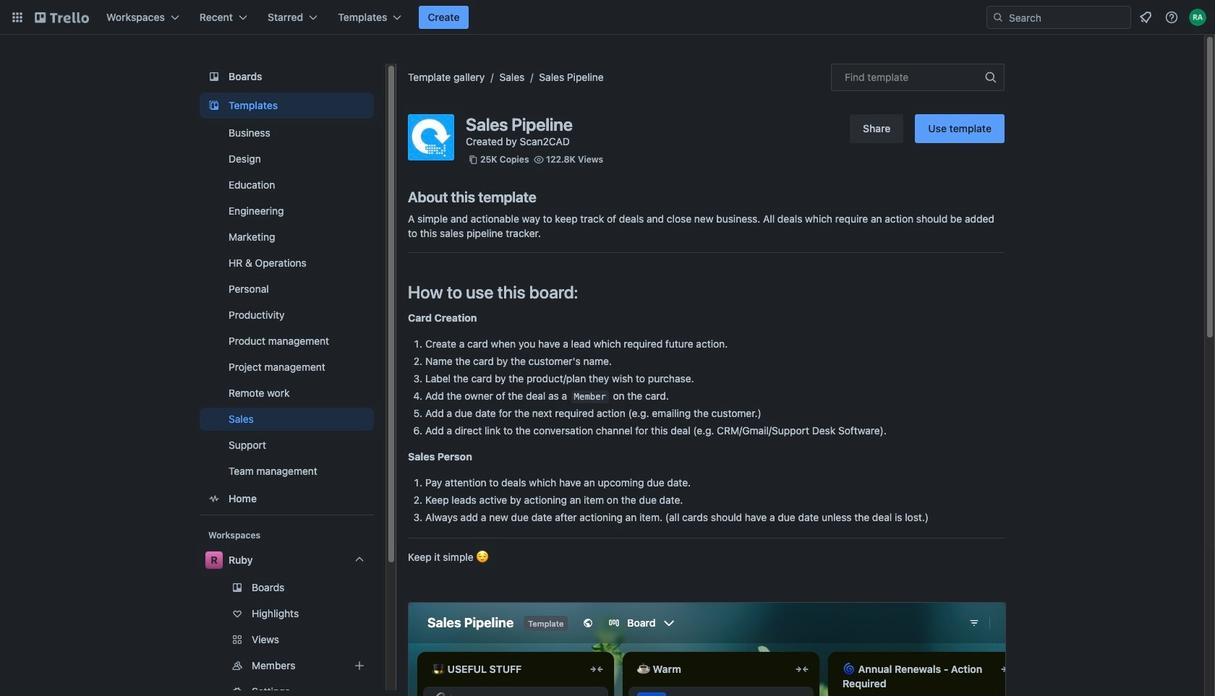 Task type: vqa. For each thing, say whether or not it's contained in the screenshot.
goal manage time chaos
no



Task type: describe. For each thing, give the bounding box(es) containing it.
forward image
[[371, 684, 389, 697]]

board image
[[206, 68, 223, 85]]

scan2cad image
[[408, 114, 454, 161]]

template board image
[[206, 97, 223, 114]]

2 forward image from the top
[[371, 658, 389, 675]]

back to home image
[[35, 6, 89, 29]]

primary element
[[0, 0, 1216, 35]]

home image
[[206, 491, 223, 508]]



Task type: locate. For each thing, give the bounding box(es) containing it.
forward image right add icon
[[371, 658, 389, 675]]

forward image up forward image on the left of page
[[371, 632, 389, 649]]

None field
[[832, 64, 1005, 91]]

1 vertical spatial forward image
[[371, 658, 389, 675]]

search image
[[993, 12, 1005, 23]]

forward image
[[371, 632, 389, 649], [371, 658, 389, 675]]

add image
[[351, 658, 368, 675]]

ruby anderson (rubyanderson7) image
[[1190, 9, 1207, 26]]

open information menu image
[[1165, 10, 1180, 25]]

0 notifications image
[[1138, 9, 1155, 26]]

0 vertical spatial forward image
[[371, 632, 389, 649]]

1 forward image from the top
[[371, 632, 389, 649]]

Search field
[[1005, 7, 1131, 28]]



